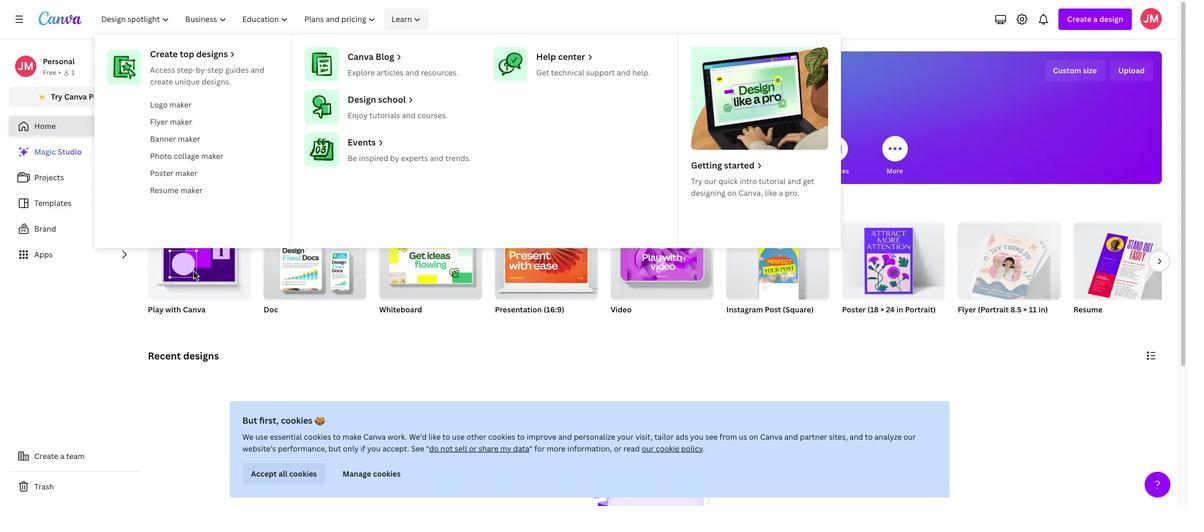 Task type: describe. For each thing, give the bounding box(es) containing it.
2 vertical spatial our
[[642, 444, 654, 454]]

getting
[[691, 160, 722, 171]]

we use essential cookies to make canva work. we'd like to use other cookies to improve and personalize your visit, tailor ads you see from us on canva and partner sites, and to analyze our website's performance, but only if you accept. see "
[[242, 432, 916, 454]]

templates
[[34, 198, 72, 208]]

cookies up my
[[488, 432, 515, 443]]

guides
[[225, 65, 249, 75]]

my
[[500, 444, 512, 454]]

cookies inside 'button'
[[373, 469, 401, 480]]

unique
[[175, 77, 200, 87]]

photo collage maker link
[[146, 148, 283, 165]]

2 to from the left
[[443, 432, 450, 443]]

print products button
[[752, 129, 798, 184]]

accept.
[[383, 444, 409, 454]]

policy
[[681, 444, 703, 454]]

canva,
[[739, 188, 763, 198]]

trends.
[[446, 153, 471, 163]]

but first, cookies 🍪 dialog
[[230, 402, 950, 498]]

tailor
[[655, 432, 674, 443]]

and right articles
[[405, 68, 419, 78]]

instagram post (square) group
[[727, 223, 829, 329]]

jeremy miller image for the jm dropdown button in the right top of the page
[[1141, 8, 1162, 29]]

collage
[[174, 151, 199, 161]]

in
[[897, 305, 904, 315]]

projects
[[34, 173, 64, 183]]

get technical support and help.
[[536, 68, 650, 78]]

jeremy miller image
[[1141, 8, 1162, 29]]

events
[[348, 137, 376, 148]]

trash link
[[9, 477, 139, 498]]

first,
[[259, 415, 279, 427]]

? button
[[1145, 473, 1171, 498]]

doc
[[264, 305, 278, 315]]

learn menu
[[94, 34, 841, 249]]

group for video
[[611, 223, 714, 300]]

3 to from the left
[[517, 432, 525, 443]]

flyer for flyer (portrait 8.5 × 11 in)
[[958, 305, 976, 315]]

courses.
[[418, 110, 448, 121]]

video group
[[611, 223, 714, 329]]

sites,
[[829, 432, 848, 443]]

be
[[348, 153, 357, 163]]

enjoy
[[348, 110, 368, 121]]

technical
[[551, 68, 585, 78]]

on inside we use essential cookies to make canva work. we'd like to use other cookies to improve and personalize your visit, tailor ads you see from us on canva and partner sites, and to analyze our website's performance, but only if you accept. see "
[[749, 432, 759, 443]]

resources.
[[421, 68, 458, 78]]

quick
[[719, 176, 738, 186]]

inspired
[[359, 153, 388, 163]]

websites
[[821, 167, 849, 176]]

free •
[[43, 68, 61, 77]]

jeremy miller image for jeremy miller element
[[15, 56, 36, 77]]

" inside we use essential cookies to make canva work. we'd like to use other cookies to improve and personalize your visit, tailor ads you see from us on canva and partner sites, and to analyze our website's performance, but only if you accept. see "
[[426, 444, 429, 454]]

share
[[479, 444, 499, 454]]

our inside try our quick intro tutorial and get designing on canva, like a pro.
[[704, 176, 717, 186]]

ads
[[676, 432, 689, 443]]

manage
[[343, 469, 371, 480]]

a for design
[[1094, 14, 1098, 24]]

create a team
[[34, 452, 85, 462]]

8.5
[[1011, 305, 1022, 315]]

maker for poster maker
[[175, 168, 198, 178]]

× inside group
[[881, 305, 885, 315]]

1 to from the left
[[333, 432, 341, 443]]

1 vertical spatial designs
[[183, 350, 219, 363]]

with
[[165, 305, 181, 315]]

print
[[752, 167, 768, 176]]

magic studio
[[34, 147, 82, 157]]

learn button
[[385, 9, 428, 30]]

but
[[329, 444, 341, 454]]

1
[[71, 68, 75, 77]]

step
[[208, 65, 223, 75]]

play with canva
[[148, 305, 206, 315]]

school
[[378, 94, 406, 106]]

create for create a team
[[34, 452, 58, 462]]

maker for logo maker
[[169, 100, 192, 110]]

create a design button
[[1059, 9, 1132, 30]]

?
[[1155, 478, 1161, 493]]

play with canva group
[[148, 223, 251, 316]]

custom
[[1053, 65, 1082, 76]]

print products
[[752, 167, 798, 176]]

cookies up essential
[[281, 415, 313, 427]]

design inside dropdown button
[[1100, 14, 1124, 24]]

designing
[[691, 188, 726, 198]]

resume for resume
[[1074, 305, 1103, 315]]

all
[[279, 469, 287, 480]]

canva inside learn 'menu'
[[348, 51, 374, 63]]

whiteboard group
[[379, 223, 482, 329]]

support
[[586, 68, 615, 78]]

custom size
[[1053, 65, 1097, 76]]

explore
[[348, 68, 375, 78]]

be inspired by experts and trends.
[[348, 153, 471, 163]]

sell
[[455, 444, 467, 454]]

apps link
[[9, 244, 139, 266]]

and inside try our quick intro tutorial and get designing on canva, like a pro.
[[788, 176, 801, 186]]

access step-by-step guides and create unique designs.
[[150, 65, 264, 87]]

poster (18 × 24 in portrait) group
[[842, 219, 945, 329]]

0 horizontal spatial design
[[654, 64, 708, 87]]

partner
[[800, 432, 827, 443]]

center
[[558, 51, 585, 63]]

poster maker
[[150, 168, 198, 178]]

group for whiteboard
[[379, 223, 482, 300]]

flyer maker
[[150, 117, 192, 127]]

instagram post (square)
[[727, 305, 814, 315]]

a inside try our quick intro tutorial and get designing on canva, like a pro.
[[779, 188, 783, 198]]

cookies inside button
[[289, 469, 317, 480]]

custom size button
[[1045, 60, 1106, 81]]

recent
[[148, 350, 181, 363]]

0 vertical spatial you
[[618, 64, 650, 87]]

articles
[[377, 68, 404, 78]]

see
[[706, 432, 718, 443]]

presentation (16:9)
[[495, 305, 565, 315]]

and right sites,
[[850, 432, 863, 443]]

group for flyer (portrait 8.5 × 11 in)
[[958, 219, 1061, 303]]

tutorials
[[370, 110, 400, 121]]

group for poster (18 × 24 in portrait)
[[842, 219, 945, 300]]

try our quick intro tutorial and get designing on canva, like a pro.
[[691, 176, 815, 198]]

brand
[[34, 224, 56, 234]]

create top designs
[[150, 48, 228, 60]]

see
[[411, 444, 424, 454]]



Task type: vqa. For each thing, say whether or not it's contained in the screenshot.
share
yes



Task type: locate. For each thing, give the bounding box(es) containing it.
us
[[739, 432, 747, 443]]

poster inside group
[[842, 305, 866, 315]]

0 horizontal spatial like
[[429, 432, 441, 443]]

and up do not sell or share my data " for more information, or read our cookie policy .
[[558, 432, 572, 443]]

" left for
[[529, 444, 533, 454]]

canva up explore
[[348, 51, 374, 63]]

canva up if
[[363, 432, 386, 443]]

group for resume
[[1074, 219, 1177, 305]]

size
[[1083, 65, 1097, 76]]

help
[[536, 51, 556, 63]]

and left partner
[[785, 432, 798, 443]]

pro.
[[785, 188, 799, 198]]

manage cookies button
[[334, 464, 409, 485]]

a for team
[[60, 452, 64, 462]]

tutorial
[[759, 176, 786, 186]]

help.
[[632, 68, 650, 78]]

maker up the photo collage maker
[[178, 134, 200, 144]]

instagram
[[727, 305, 763, 315]]

maker down the collage
[[175, 168, 198, 178]]

performance,
[[278, 444, 327, 454]]

0 horizontal spatial you
[[367, 444, 381, 454]]

0 horizontal spatial resume
[[150, 185, 179, 196]]

poster (18 × 24 in portrait)
[[842, 305, 936, 315]]

apps
[[34, 250, 53, 260]]

design right help.
[[654, 64, 708, 87]]

videos
[[704, 167, 726, 176]]

in)
[[1039, 305, 1048, 315]]

2 or from the left
[[614, 444, 622, 454]]

poster maker link
[[146, 165, 283, 182]]

and down school
[[402, 110, 416, 121]]

you
[[618, 64, 650, 87], [690, 432, 704, 443], [367, 444, 381, 454]]

jeremy miller element
[[15, 56, 36, 77]]

visit,
[[636, 432, 653, 443]]

like inside try our quick intro tutorial and get designing on canva, like a pro.
[[765, 188, 777, 198]]

getting started
[[691, 160, 755, 171]]

0 horizontal spatial poster
[[150, 168, 174, 178]]

jeremy miller image
[[1141, 8, 1162, 29], [15, 56, 36, 77]]

flyer
[[150, 117, 168, 127], [958, 305, 976, 315]]

2 horizontal spatial our
[[904, 432, 916, 443]]

we
[[242, 432, 254, 443]]

1 vertical spatial flyer
[[958, 305, 976, 315]]

canva right with
[[183, 305, 206, 315]]

designs.
[[202, 77, 231, 87]]

try down •
[[51, 92, 63, 102]]

0 horizontal spatial create
[[34, 452, 58, 462]]

our down visit,
[[642, 444, 654, 454]]

design school
[[348, 94, 406, 106]]

0 vertical spatial on
[[728, 188, 737, 198]]

" right the see
[[426, 444, 429, 454]]

your
[[617, 432, 634, 443]]

2 " from the left
[[529, 444, 533, 454]]

try up designing
[[691, 176, 703, 186]]

create a team button
[[9, 446, 139, 468]]

on down quick at right
[[728, 188, 737, 198]]

flyer down logo
[[150, 117, 168, 127]]

maker for resume maker
[[181, 185, 203, 196]]

or left read
[[614, 444, 622, 454]]

canva inside button
[[64, 92, 87, 102]]

11
[[1029, 305, 1037, 315]]

play
[[148, 305, 164, 315]]

1 horizontal spatial you
[[618, 64, 650, 87]]

1 vertical spatial like
[[429, 432, 441, 443]]

on inside try our quick intro tutorial and get designing on canva, like a pro.
[[728, 188, 737, 198]]

make
[[343, 432, 362, 443]]

0 horizontal spatial "
[[426, 444, 429, 454]]

2 horizontal spatial create
[[1068, 14, 1092, 24]]

maker inside photo collage maker 'link'
[[201, 151, 224, 161]]

1 horizontal spatial jeremy miller image
[[1141, 8, 1162, 29]]

like down 'tutorial'
[[765, 188, 777, 198]]

× left 24
[[881, 305, 885, 315]]

× inside group
[[1024, 305, 1027, 315]]

not
[[441, 444, 453, 454]]

and up pro.
[[788, 176, 801, 186]]

0 horizontal spatial on
[[728, 188, 737, 198]]

1 horizontal spatial poster
[[842, 305, 866, 315]]

top level navigation element
[[94, 9, 841, 249]]

0 vertical spatial try
[[51, 92, 63, 102]]

0 vertical spatial our
[[704, 176, 717, 186]]

use up sell
[[452, 432, 465, 443]]

resume for resume maker
[[150, 185, 179, 196]]

and inside the access step-by-step guides and create unique designs.
[[251, 65, 264, 75]]

doc group
[[264, 223, 367, 329]]

magic
[[34, 147, 56, 157]]

for
[[534, 444, 545, 454]]

create inside dropdown button
[[1068, 14, 1092, 24]]

1 use from the left
[[255, 432, 268, 443]]

0 vertical spatial like
[[765, 188, 777, 198]]

only
[[343, 444, 359, 454]]

1 horizontal spatial ×
[[1024, 305, 1027, 315]]

to up data
[[517, 432, 525, 443]]

resume inside 'link'
[[150, 185, 179, 196]]

0 vertical spatial design
[[1100, 14, 1124, 24]]

2 × from the left
[[1024, 305, 1027, 315]]

banner
[[150, 134, 176, 144]]

1 horizontal spatial our
[[704, 176, 717, 186]]

1 vertical spatial jeremy miller image
[[15, 56, 36, 77]]

website's
[[242, 444, 276, 454]]

0 vertical spatial jeremy miller image
[[1141, 8, 1162, 29]]

our right analyze
[[904, 432, 916, 443]]

create up the access
[[150, 48, 178, 60]]

use
[[255, 432, 268, 443], [452, 432, 465, 443]]

analyze
[[875, 432, 902, 443]]

create up custom size
[[1068, 14, 1092, 24]]

a up 'size' on the top right of the page
[[1094, 14, 1098, 24]]

maker down the "poster maker"
[[181, 185, 203, 196]]

poster left (18
[[842, 305, 866, 315]]

photo collage maker
[[150, 151, 224, 161]]

0 vertical spatial designs
[[196, 48, 228, 60]]

try inside try our quick intro tutorial and get designing on canva, like a pro.
[[691, 176, 703, 186]]

designs up step
[[196, 48, 228, 60]]

websites button
[[821, 129, 849, 184]]

designs
[[196, 48, 228, 60], [183, 350, 219, 363]]

explore articles and resources.
[[348, 68, 458, 78]]

try inside button
[[51, 92, 63, 102]]

learn
[[392, 14, 412, 24]]

0 horizontal spatial flyer
[[150, 117, 168, 127]]

1 horizontal spatial on
[[749, 432, 759, 443]]

2 horizontal spatial you
[[690, 432, 704, 443]]

(18
[[868, 305, 879, 315]]

presentation (16:9) group
[[495, 223, 598, 329]]

try for try canva pro
[[51, 92, 63, 102]]

"
[[426, 444, 429, 454], [529, 444, 533, 454]]

try canva pro button
[[9, 87, 139, 107]]

from
[[720, 432, 737, 443]]

data
[[513, 444, 529, 454]]

2 horizontal spatial a
[[1094, 14, 1098, 24]]

designs inside learn 'menu'
[[196, 48, 228, 60]]

to left analyze
[[865, 432, 873, 443]]

step-
[[177, 65, 196, 75]]

work.
[[388, 432, 407, 443]]

list containing magic studio
[[9, 141, 139, 266]]

maker inside poster maker link
[[175, 168, 198, 178]]

maker inside logo maker link
[[169, 100, 192, 110]]

you up the policy
[[690, 432, 704, 443]]

maker inside flyer maker link
[[170, 117, 192, 127]]

canva inside group
[[183, 305, 206, 315]]

a left team
[[60, 452, 64, 462]]

1 horizontal spatial design
[[1100, 14, 1124, 24]]

and left trends.
[[430, 153, 444, 163]]

a inside button
[[60, 452, 64, 462]]

accept all cookies button
[[242, 464, 326, 485]]

on right us
[[749, 432, 759, 443]]

1 vertical spatial you
[[690, 432, 704, 443]]

more
[[887, 167, 903, 176]]

do not sell or share my data " for more information, or read our cookie policy .
[[429, 444, 705, 454]]

1 vertical spatial design
[[654, 64, 708, 87]]

0 horizontal spatial ×
[[881, 305, 885, 315]]

1 horizontal spatial a
[[779, 188, 783, 198]]

maker up banner maker
[[170, 117, 192, 127]]

cookies down the accept.
[[373, 469, 401, 480]]

design
[[1100, 14, 1124, 24], [654, 64, 708, 87]]

products
[[769, 167, 798, 176]]

improve
[[527, 432, 557, 443]]

flyer inside flyer (portrait 8.5 × 11 in) group
[[958, 305, 976, 315]]

or right sell
[[469, 444, 477, 454]]

you right will
[[618, 64, 650, 87]]

0 horizontal spatial a
[[60, 452, 64, 462]]

cookies right all
[[289, 469, 317, 480]]

0 horizontal spatial try
[[51, 92, 63, 102]]

None search field
[[494, 100, 816, 121]]

try for try our quick intro tutorial and get designing on canva, like a pro.
[[691, 176, 703, 186]]

group for presentation (16:9)
[[495, 223, 598, 300]]

our inside we use essential cookies to make canva work. we'd like to use other cookies to improve and personalize your visit, tailor ads you see from us on canva and partner sites, and to analyze our website's performance, but only if you accept. see "
[[904, 432, 916, 443]]

designs right the recent on the left of page
[[183, 350, 219, 363]]

0 vertical spatial flyer
[[150, 117, 168, 127]]

1 vertical spatial our
[[904, 432, 916, 443]]

intro
[[740, 176, 757, 186]]

presentation
[[495, 305, 542, 315]]

a left pro.
[[779, 188, 783, 198]]

design left the jm dropdown button in the right top of the page
[[1100, 14, 1124, 24]]

poster down the photo
[[150, 168, 174, 178]]

like up do
[[429, 432, 441, 443]]

1 vertical spatial try
[[691, 176, 703, 186]]

1 vertical spatial create
[[150, 48, 178, 60]]

logo
[[150, 100, 168, 110]]

resume right 'in)'
[[1074, 305, 1103, 315]]

maker for flyer maker
[[170, 117, 192, 127]]

get
[[536, 68, 549, 78]]

manage cookies
[[343, 469, 401, 480]]

2 vertical spatial a
[[60, 452, 64, 462]]

0 horizontal spatial jeremy miller image
[[15, 56, 36, 77]]

poster for poster maker
[[150, 168, 174, 178]]

cookies down 🍪
[[304, 432, 331, 443]]

create inside button
[[34, 452, 58, 462]]

resume down the "poster maker"
[[150, 185, 179, 196]]

1 horizontal spatial use
[[452, 432, 465, 443]]

poster inside learn 'menu'
[[150, 168, 174, 178]]

but first, cookies 🍪
[[242, 415, 325, 427]]

1 vertical spatial resume
[[1074, 305, 1103, 315]]

0 vertical spatial poster
[[150, 168, 174, 178]]

by
[[390, 153, 399, 163]]

create left team
[[34, 452, 58, 462]]

0 vertical spatial resume
[[150, 185, 179, 196]]

our
[[704, 176, 717, 186], [904, 432, 916, 443], [642, 444, 654, 454]]

1 horizontal spatial flyer
[[958, 305, 976, 315]]

flyer (portrait 8.5 × 11 in)
[[958, 305, 1048, 315]]

team
[[66, 452, 85, 462]]

(portrait
[[978, 305, 1009, 315]]

1 horizontal spatial try
[[691, 176, 703, 186]]

maker for banner maker
[[178, 134, 200, 144]]

if
[[361, 444, 365, 454]]

list
[[9, 141, 139, 266]]

banner maker link
[[146, 131, 283, 148]]

personal
[[43, 56, 75, 66]]

resume group
[[1074, 219, 1177, 329]]

maker down banner maker link
[[201, 151, 224, 161]]

group for instagram post (square)
[[727, 223, 829, 300]]

flyer (portrait 8.5 × 11 in) group
[[958, 219, 1061, 329]]

2 vertical spatial create
[[34, 452, 58, 462]]

poster for poster (18 × 24 in portrait)
[[842, 305, 866, 315]]

× left 11
[[1024, 305, 1027, 315]]

personalize
[[574, 432, 615, 443]]

1 vertical spatial poster
[[842, 305, 866, 315]]

1 " from the left
[[426, 444, 429, 454]]

a inside dropdown button
[[1094, 14, 1098, 24]]

1 horizontal spatial like
[[765, 188, 777, 198]]

1 or from the left
[[469, 444, 477, 454]]

canva right us
[[760, 432, 783, 443]]

you right if
[[367, 444, 381, 454]]

try
[[51, 92, 63, 102], [691, 176, 703, 186]]

to up but
[[333, 432, 341, 443]]

create for create a design
[[1068, 14, 1092, 24]]

banner maker
[[150, 134, 200, 144]]

1 horizontal spatial create
[[150, 48, 178, 60]]

0 horizontal spatial use
[[255, 432, 268, 443]]

0 vertical spatial create
[[1068, 14, 1092, 24]]

logo maker
[[150, 100, 192, 110]]

our cookie policy link
[[642, 444, 703, 454]]

maker inside banner maker link
[[178, 134, 200, 144]]

try canva pro
[[51, 92, 101, 102]]

flyer for flyer maker
[[150, 117, 168, 127]]

0 horizontal spatial our
[[642, 444, 654, 454]]

maker up flyer maker on the top
[[169, 100, 192, 110]]

1 horizontal spatial resume
[[1074, 305, 1103, 315]]

canva left pro
[[64, 92, 87, 102]]

our down videos
[[704, 176, 717, 186]]

0 vertical spatial a
[[1094, 14, 1098, 24]]

home link
[[9, 116, 139, 137]]

2 use from the left
[[452, 432, 465, 443]]

group
[[842, 219, 945, 300], [958, 219, 1061, 303], [1074, 219, 1177, 305], [264, 223, 367, 300], [379, 223, 482, 300], [495, 223, 598, 300], [611, 223, 714, 300], [727, 223, 829, 300]]

create inside learn 'menu'
[[150, 48, 178, 60]]

like inside we use essential cookies to make canva work. we'd like to use other cookies to improve and personalize your visit, tailor ads you see from us on canva and partner sites, and to analyze our website's performance, but only if you accept. see "
[[429, 432, 441, 443]]

1 vertical spatial a
[[779, 188, 783, 198]]

1 horizontal spatial or
[[614, 444, 622, 454]]

.
[[703, 444, 705, 454]]

upload
[[1119, 65, 1145, 76]]

will
[[587, 64, 615, 87]]

use up website's
[[255, 432, 268, 443]]

4 to from the left
[[865, 432, 873, 443]]

to up the not
[[443, 432, 450, 443]]

1 horizontal spatial "
[[529, 444, 533, 454]]

but
[[242, 415, 257, 427]]

logo maker link
[[146, 96, 283, 114]]

photo
[[150, 151, 172, 161]]

maker inside "resume maker" 'link'
[[181, 185, 203, 196]]

and left help.
[[617, 68, 631, 78]]

1 vertical spatial on
[[749, 432, 759, 443]]

resume inside group
[[1074, 305, 1103, 315]]

and right guides
[[251, 65, 264, 75]]

flyer inside flyer maker link
[[150, 117, 168, 127]]

create for create top designs
[[150, 48, 178, 60]]

2 vertical spatial you
[[367, 444, 381, 454]]

1 × from the left
[[881, 305, 885, 315]]

by-
[[196, 65, 208, 75]]

0 horizontal spatial or
[[469, 444, 477, 454]]

flyer left the (portrait
[[958, 305, 976, 315]]



